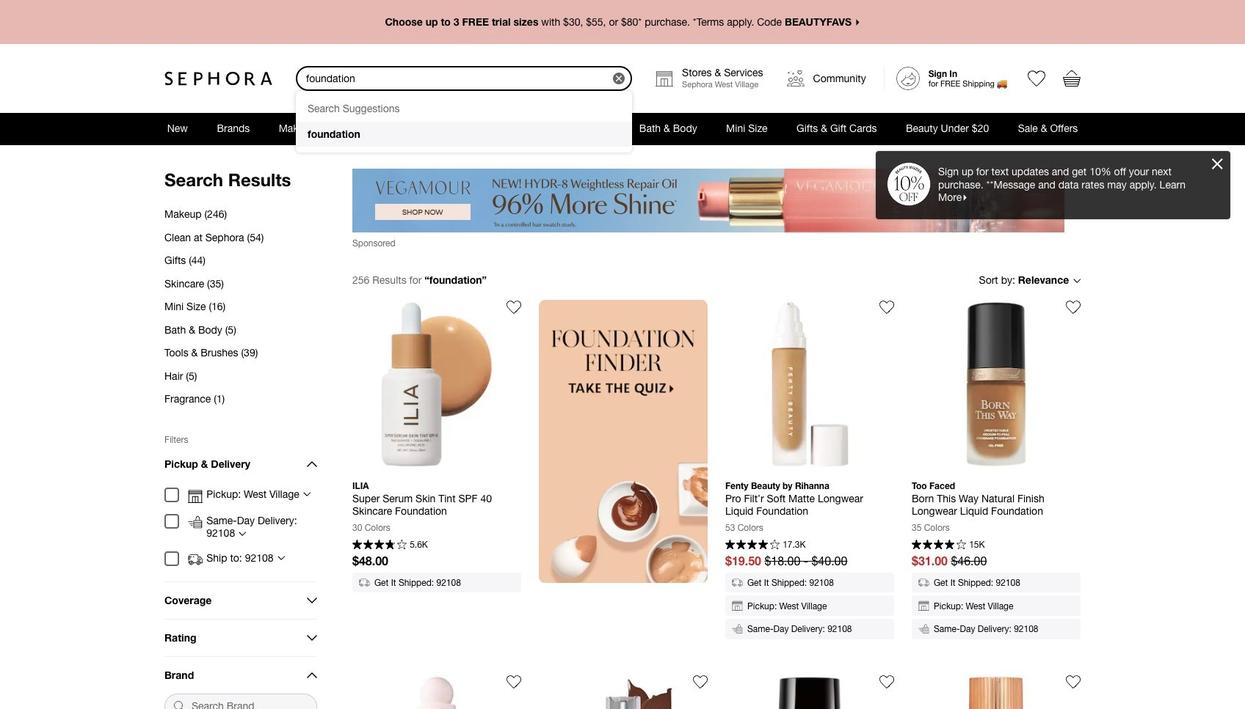 Task type: locate. For each thing, give the bounding box(es) containing it.
sign in to love haus labs by lady gaga - triclone skin tech medium coverage foundation with fermented arnica image
[[693, 675, 708, 690]]

4 stars element
[[725, 540, 779, 552], [912, 540, 966, 552]]

sign in to love rare beauty by selena gomez - liquid touch weightless foundation image
[[507, 675, 521, 690]]

ilia - super serum skin tint spf 40 skincare foundation image
[[352, 300, 521, 469]]

None search field
[[296, 66, 632, 153]]

close message image
[[1212, 159, 1223, 170]]

fenty beauty by rihanna - pro filt'r soft matte longwear liquid foundation image
[[725, 300, 894, 469]]

15k reviews element
[[969, 541, 985, 550]]

sign in to love charlotte tilbury - airbrush flawless longwear foundation image
[[1066, 675, 1081, 690]]

charlotte tilbury - airbrush flawless longwear foundation image
[[912, 675, 1081, 710]]

5.6k reviews element
[[410, 541, 428, 550]]

1 4 stars element from the left
[[725, 540, 779, 552]]

4 stars element for '17.3k reviews' element
[[725, 540, 779, 552]]

list box
[[296, 91, 632, 153]]

foundation finder | take the quiz > image
[[539, 300, 708, 584]]

1 horizontal spatial 4 stars element
[[912, 540, 966, 552]]

sign in to love ilia - super serum skin tint spf 40 skincare foundation image
[[507, 300, 521, 315]]

armani beauty - luminous silk perfect glow flawless oil-free foundation image
[[725, 675, 894, 710]]

sephora homepage image
[[164, 71, 272, 86]]

2 4 stars element from the left
[[912, 540, 966, 552]]

section
[[0, 0, 1245, 710]]

sign in to love too faced - born this way natural finish longwear liquid foundation image
[[1066, 300, 1081, 315]]

4 stars element left 15k reviews element on the right
[[912, 540, 966, 552]]

Search search field
[[297, 68, 613, 90]]

4 stars element left '17.3k reviews' element
[[725, 540, 779, 552]]

None field
[[296, 66, 632, 91]]

4 stars element for 15k reviews element on the right
[[912, 540, 966, 552]]

0 horizontal spatial 4 stars element
[[725, 540, 779, 552]]



Task type: describe. For each thing, give the bounding box(es) containing it.
Search Brand search field
[[186, 695, 316, 710]]

clear search input text image
[[616, 76, 622, 81]]

rare beauty by selena gomez - liquid touch weightless foundation image
[[352, 675, 521, 710]]

haus labs by lady gaga - triclone skin tech medium coverage foundation with fermented arnica image
[[539, 675, 708, 710]]

image de bannière avec contenu sponsorisé image
[[352, 169, 1065, 233]]

17.3k reviews element
[[783, 541, 806, 550]]

sign in to love fenty beauty by rihanna - pro filt'r soft matte longwear liquid foundation image
[[880, 300, 894, 315]]

go to basket image
[[1063, 70, 1081, 87]]

too faced - born this way natural finish longwear liquid foundation image
[[912, 300, 1081, 469]]

sign in to love armani beauty - luminous silk perfect glow flawless oil-free foundation image
[[880, 675, 894, 690]]

3.5 stars element
[[352, 540, 406, 552]]



